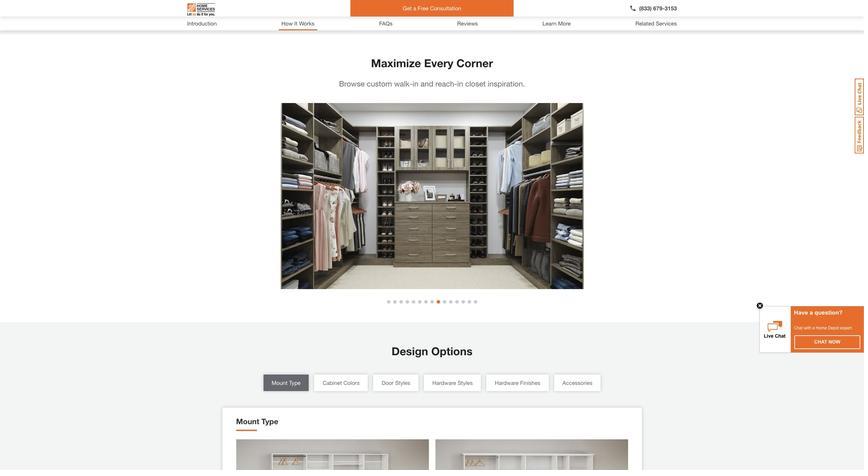 Task type: locate. For each thing, give the bounding box(es) containing it.
in left "closet" on the right top of the page
[[457, 79, 463, 88]]

0 horizontal spatial type
[[261, 418, 278, 427]]

gallery walkin closet desktop image
[[222, 103, 642, 290]]

custom
[[367, 79, 392, 88]]

3153
[[665, 5, 677, 11]]

a inside button
[[413, 5, 416, 11]]

styles
[[395, 380, 410, 387], [458, 380, 473, 387]]

1 vertical spatial mount type
[[236, 418, 278, 427]]

1 horizontal spatial hardware
[[495, 380, 519, 387]]

a right have
[[810, 310, 813, 316]]

closet organization image
[[187, 0, 360, 18]]

a right with
[[813, 326, 815, 331]]

colors
[[343, 380, 360, 387]]

styles right door
[[395, 380, 410, 387]]

1 in from the left
[[413, 79, 419, 88]]

styles down options
[[458, 380, 473, 387]]

related services
[[636, 20, 677, 27]]

0 horizontal spatial hardware
[[432, 380, 456, 387]]

0 horizontal spatial styles
[[395, 380, 410, 387]]

2 in from the left
[[457, 79, 463, 88]]

styles for hardware styles
[[458, 380, 473, 387]]

cabinet colors
[[323, 380, 360, 387]]

type
[[289, 380, 301, 387], [261, 418, 278, 427]]

works
[[299, 20, 314, 27]]

0 vertical spatial type
[[289, 380, 301, 387]]

hardware finishes button
[[487, 375, 549, 392]]

introduction
[[187, 20, 217, 27]]

consultation
[[430, 5, 461, 11]]

0 vertical spatial mount type
[[272, 380, 301, 387]]

styles inside door styles button
[[395, 380, 410, 387]]

chat now link
[[795, 336, 860, 349]]

hardware left finishes
[[495, 380, 519, 387]]

styles for door styles
[[395, 380, 410, 387]]

hardware inside 'button'
[[432, 380, 456, 387]]

1 vertical spatial type
[[261, 418, 278, 427]]

closet
[[465, 79, 486, 88]]

maximize
[[371, 57, 421, 70]]

maximize every corner
[[371, 57, 493, 70]]

1 horizontal spatial type
[[289, 380, 301, 387]]

0 vertical spatial a
[[413, 5, 416, 11]]

with
[[804, 326, 811, 331]]

hardware down options
[[432, 380, 456, 387]]

every
[[424, 57, 453, 70]]

walk-
[[394, 79, 413, 88]]

2 hardware from the left
[[495, 380, 519, 387]]

learn
[[543, 20, 557, 27]]

2 styles from the left
[[458, 380, 473, 387]]

and
[[421, 79, 433, 88]]

a
[[413, 5, 416, 11], [810, 310, 813, 316], [813, 326, 815, 331]]

cabinet
[[323, 380, 342, 387]]

hardware finishes
[[495, 380, 540, 387]]

inspiration.
[[488, 79, 525, 88]]

mount type button
[[263, 375, 309, 392]]

reviews
[[457, 20, 478, 27]]

(833)
[[639, 5, 652, 11]]

get a free consultation
[[403, 5, 461, 11]]

do it for you logo image
[[187, 0, 215, 19]]

1 styles from the left
[[395, 380, 410, 387]]

in left and
[[413, 79, 419, 88]]

learn more
[[543, 20, 571, 27]]

get
[[403, 5, 412, 11]]

accessories button
[[554, 375, 601, 392]]

styles inside hardware styles 'button'
[[458, 380, 473, 387]]

it
[[294, 20, 298, 27]]

1 horizontal spatial mount
[[272, 380, 288, 387]]

1 vertical spatial a
[[810, 310, 813, 316]]

1 horizontal spatial in
[[457, 79, 463, 88]]

infopod - mount type - image image
[[236, 440, 628, 471]]

1 horizontal spatial styles
[[458, 380, 473, 387]]

hardware
[[432, 380, 456, 387], [495, 380, 519, 387]]

chat with a home depot expert.
[[794, 326, 853, 331]]

type inside mount type button
[[289, 380, 301, 387]]

0 horizontal spatial in
[[413, 79, 419, 88]]

hardware styles button
[[424, 375, 481, 392]]

hardware inside button
[[495, 380, 519, 387]]

mount type
[[272, 380, 301, 387], [236, 418, 278, 427]]

in
[[413, 79, 419, 88], [457, 79, 463, 88]]

0 vertical spatial mount
[[272, 380, 288, 387]]

mount
[[272, 380, 288, 387], [236, 418, 259, 427]]

0 horizontal spatial mount
[[236, 418, 259, 427]]

1 hardware from the left
[[432, 380, 456, 387]]

a right get
[[413, 5, 416, 11]]



Task type: describe. For each thing, give the bounding box(es) containing it.
depot
[[828, 326, 839, 331]]

browse
[[339, 79, 365, 88]]

home
[[816, 326, 827, 331]]

related
[[636, 20, 654, 27]]

mount inside mount type button
[[272, 380, 288, 387]]

a for question?
[[810, 310, 813, 316]]

1 vertical spatial mount
[[236, 418, 259, 427]]

a for free
[[413, 5, 416, 11]]

(833) 679-3153 link
[[630, 4, 677, 12]]

have a question?
[[794, 310, 843, 316]]

door styles
[[382, 380, 410, 387]]

now
[[829, 339, 841, 345]]

door styles button
[[373, 375, 419, 392]]

reach-
[[436, 79, 457, 88]]

expert.
[[840, 326, 853, 331]]

options
[[431, 345, 473, 358]]

chat
[[794, 326, 803, 331]]

2 vertical spatial a
[[813, 326, 815, 331]]

finishes
[[520, 380, 540, 387]]

accessories
[[563, 380, 592, 387]]

design
[[392, 345, 428, 358]]

faqs
[[379, 20, 393, 27]]

question?
[[815, 310, 843, 316]]

hardware for hardware styles
[[432, 380, 456, 387]]

hardware for hardware finishes
[[495, 380, 519, 387]]

mount type inside button
[[272, 380, 301, 387]]

(833) 679-3153
[[639, 5, 677, 11]]

have
[[794, 310, 808, 316]]

free
[[418, 5, 429, 11]]

how
[[281, 20, 293, 27]]

corner
[[456, 57, 493, 70]]

design options
[[392, 345, 473, 358]]

browse custom walk-in and reach-in closet inspiration.
[[339, 79, 525, 88]]

cabinet colors button
[[314, 375, 368, 392]]

services
[[656, 20, 677, 27]]

chat now
[[814, 339, 841, 345]]

chat
[[814, 339, 827, 345]]

get a free consultation button
[[350, 0, 514, 17]]

hardware styles
[[432, 380, 473, 387]]

how it works
[[281, 20, 314, 27]]

feedback link image
[[855, 117, 864, 154]]

more
[[558, 20, 571, 27]]

679-
[[653, 5, 665, 11]]

live chat image
[[855, 79, 864, 116]]

door
[[382, 380, 394, 387]]



Task type: vqa. For each thing, say whether or not it's contained in the screenshot.
Pre-
no



